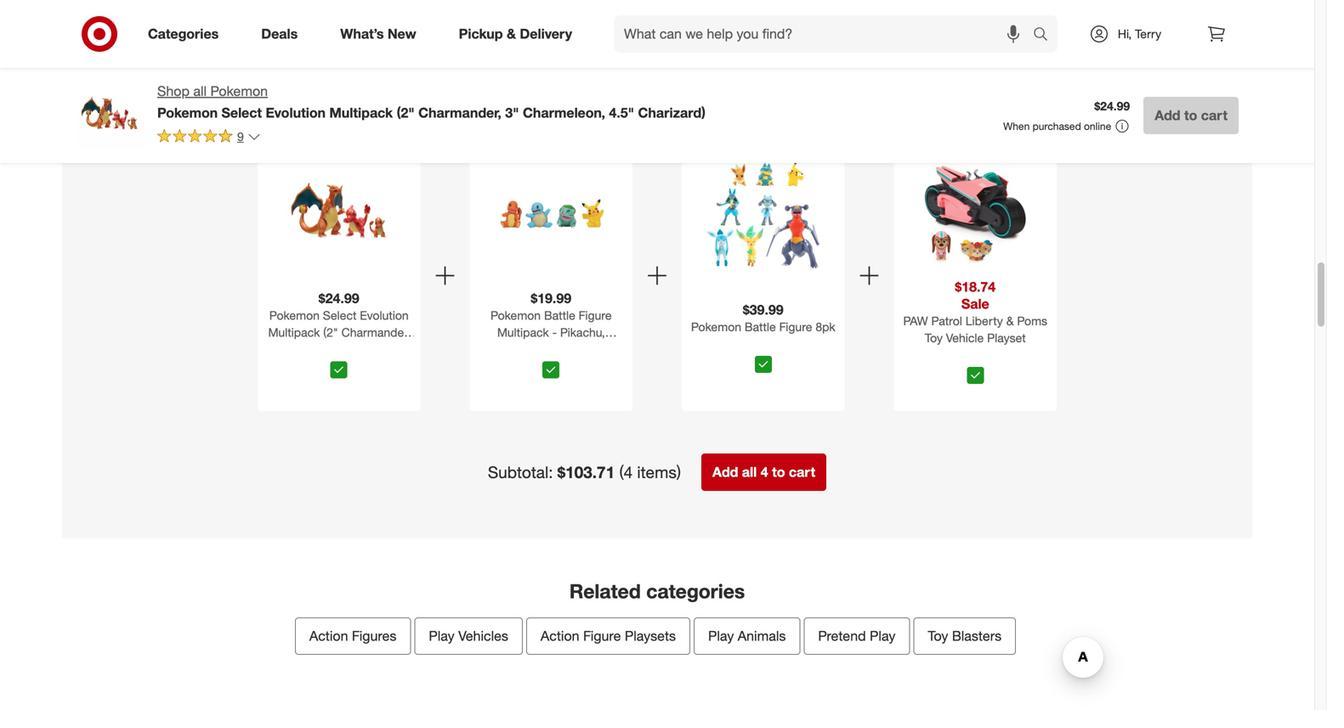 Task type: describe. For each thing, give the bounding box(es) containing it.
$24.99 for $24.99 pokemon select evolution multipack (2" charmander, 3" charmeleon, 4.5" charizard)
[[319, 290, 359, 307]]

action for action figures
[[309, 628, 348, 645]]

$19.99
[[531, 290, 571, 307]]

4 inside add all 4 to cart button
[[761, 464, 768, 481]]

& inside $18.74 sale paw patrol liberty & poms toy vehicle playset
[[1006, 314, 1014, 329]]

paw patrol liberty & poms toy vehicle playset link
[[897, 313, 1053, 361]]

categories
[[148, 26, 219, 42]]

what's
[[340, 26, 384, 42]]

purchased
[[1033, 120, 1081, 133]]

toy blasters link
[[913, 618, 1016, 655]]

frequently
[[530, 95, 628, 119]]

play for play animals
[[708, 628, 734, 645]]

charmander, for (2"
[[418, 104, 501, 121]]

(2" inside $24.99 pokemon select evolution multipack (2" charmander, 3" charmeleon, 4.5" charizard)
[[323, 325, 338, 340]]

add all 4 to cart
[[712, 464, 815, 481]]

liberty
[[966, 314, 1003, 329]]

when
[[1003, 120, 1030, 133]]

add for add all 4 to cart
[[712, 464, 738, 481]]

pretend play
[[818, 628, 896, 645]]

related
[[569, 580, 641, 604]]

paw
[[903, 314, 928, 329]]

1 horizontal spatial cart
[[1201, 107, 1228, 124]]

pickup & delivery
[[459, 26, 572, 42]]

charmeleon, inside shop all pokemon pokemon select evolution multipack (2" charmander,  3" charmeleon, 4.5" charizard)
[[523, 104, 605, 121]]

what's new
[[340, 26, 416, 42]]

pokemon for $24.99
[[269, 308, 320, 323]]

subtotal:
[[488, 463, 553, 483]]

toy inside toy blasters link
[[928, 628, 948, 645]]

deals link
[[247, 15, 319, 53]]

paw patrol liberty & poms toy vehicle playset image
[[918, 157, 1033, 272]]

pack
[[565, 359, 592, 374]]

pokemon battle figure multipack - pikachu, bulbasaur, charmander, & squirtle 4 pack link
[[473, 307, 629, 374]]

charizard) inside shop all pokemon pokemon select evolution multipack (2" charmander,  3" charmeleon, 4.5" charizard)
[[638, 104, 706, 121]]

search
[[1025, 27, 1066, 44]]

pokemon select evolution multipack (2" charmander, 3" charmeleon, 4.5" charizard) link
[[261, 307, 417, 374]]

bulbasaur,
[[482, 342, 538, 357]]

add to cart
[[1155, 107, 1228, 124]]

(2" inside shop all pokemon pokemon select evolution multipack (2" charmander,  3" charmeleon, 4.5" charizard)
[[397, 104, 415, 121]]

action for action figure playsets
[[541, 628, 579, 645]]

bought
[[634, 95, 699, 119]]

shop
[[157, 83, 190, 99]]

image of pokemon select evolution multipack (2" charmander,  3" charmeleon, 4.5" charizard) image
[[76, 82, 144, 150]]

add to cart button
[[1144, 97, 1239, 134]]

play for play vehicles
[[429, 628, 455, 645]]

9
[[237, 129, 244, 144]]

what's new link
[[326, 15, 438, 53]]

figure inside action figure playsets link
[[583, 628, 621, 645]]

shop all pokemon pokemon select evolution multipack (2" charmander,  3" charmeleon, 4.5" charizard)
[[157, 83, 706, 121]]

online
[[1084, 120, 1111, 133]]

hi,
[[1118, 26, 1132, 41]]

hi, terry
[[1118, 26, 1161, 41]]

-
[[552, 325, 557, 340]]

4.5" inside $24.99 pokemon select evolution multipack (2" charmander, 3" charmeleon, 4.5" charizard)
[[371, 342, 393, 357]]

play vehicles
[[429, 628, 508, 645]]

evolution inside shop all pokemon pokemon select evolution multipack (2" charmander,  3" charmeleon, 4.5" charizard)
[[266, 104, 326, 121]]

& inside $19.99 pokemon battle figure multipack - pikachu, bulbasaur, charmander, & squirtle 4 pack
[[613, 342, 620, 357]]

evolution inside $24.99 pokemon select evolution multipack (2" charmander, 3" charmeleon, 4.5" charizard)
[[360, 308, 409, 323]]

toy inside $18.74 sale paw patrol liberty & poms toy vehicle playset
[[925, 331, 943, 346]]

pokemon for $39.99
[[691, 320, 741, 334]]



Task type: locate. For each thing, give the bounding box(es) containing it.
battle
[[544, 308, 575, 323], [745, 320, 776, 334]]

2 horizontal spatial &
[[1006, 314, 1014, 329]]

2 horizontal spatial charmander,
[[541, 342, 609, 357]]

battle for $19.99
[[544, 308, 575, 323]]

toy left blasters
[[928, 628, 948, 645]]

delivery
[[520, 26, 572, 42]]

action inside action figure playsets link
[[541, 628, 579, 645]]

figure inside $19.99 pokemon battle figure multipack - pikachu, bulbasaur, charmander, & squirtle 4 pack
[[579, 308, 612, 323]]

1 vertical spatial select
[[323, 308, 357, 323]]

1 horizontal spatial add
[[1155, 107, 1180, 124]]

2 horizontal spatial multipack
[[497, 325, 549, 340]]

0 vertical spatial add
[[1155, 107, 1180, 124]]

2 action from the left
[[541, 628, 579, 645]]

What can we help you find? suggestions appear below search field
[[614, 15, 1037, 53]]

evolution
[[266, 104, 326, 121], [360, 308, 409, 323]]

figure inside $39.99 pokemon battle figure 8pk
[[779, 320, 812, 334]]

0 horizontal spatial select
[[221, 104, 262, 121]]

search button
[[1025, 15, 1066, 56]]

0 horizontal spatial to
[[772, 464, 785, 481]]

$24.99 pokemon select evolution multipack (2" charmander, 3" charmeleon, 4.5" charizard)
[[268, 290, 410, 374]]

0 vertical spatial 4
[[555, 359, 562, 374]]

playsets
[[625, 628, 676, 645]]

1 horizontal spatial (2"
[[397, 104, 415, 121]]

action figures link
[[295, 618, 411, 655]]

action down related
[[541, 628, 579, 645]]

1 vertical spatial all
[[742, 464, 757, 481]]

figures
[[352, 628, 396, 645]]

select inside shop all pokemon pokemon select evolution multipack (2" charmander,  3" charmeleon, 4.5" charizard)
[[221, 104, 262, 121]]

all
[[193, 83, 207, 99], [742, 464, 757, 481]]

$24.99 for $24.99
[[1094, 99, 1130, 114]]

1 horizontal spatial evolution
[[360, 308, 409, 323]]

battle down $39.99
[[745, 320, 776, 334]]

battle for $39.99
[[745, 320, 776, 334]]

animals
[[738, 628, 786, 645]]

1 horizontal spatial to
[[1184, 107, 1197, 124]]

1 horizontal spatial 4.5"
[[609, 104, 634, 121]]

1 horizontal spatial charmander,
[[418, 104, 501, 121]]

add right "online"
[[1155, 107, 1180, 124]]

poms
[[1017, 314, 1047, 329]]

pretend play link
[[804, 618, 910, 655]]

0 horizontal spatial add
[[712, 464, 738, 481]]

cart
[[1201, 107, 1228, 124], [789, 464, 815, 481]]

0 vertical spatial cart
[[1201, 107, 1228, 124]]

together
[[705, 95, 784, 119]]

0 horizontal spatial $24.99
[[319, 290, 359, 307]]

charizard)
[[638, 104, 706, 121], [312, 359, 366, 374]]

1 vertical spatial to
[[772, 464, 785, 481]]

figure down related
[[583, 628, 621, 645]]

battle up "-"
[[544, 308, 575, 323]]

1 horizontal spatial &
[[613, 342, 620, 357]]

add all 4 to cart button
[[701, 454, 826, 492]]

$103.71
[[557, 463, 615, 483]]

0 horizontal spatial &
[[507, 26, 516, 42]]

vehicle
[[946, 331, 984, 346]]

add for add to cart
[[1155, 107, 1180, 124]]

0 horizontal spatial charizard)
[[312, 359, 366, 374]]

1 vertical spatial 3"
[[285, 342, 297, 357]]

frequently bought together
[[530, 95, 784, 119]]

pikachu,
[[560, 325, 605, 340]]

categories link
[[133, 15, 240, 53]]

pokemon inside $39.99 pokemon battle figure 8pk
[[691, 320, 741, 334]]

1 horizontal spatial select
[[323, 308, 357, 323]]

2 vertical spatial charmander,
[[541, 342, 609, 357]]

1 vertical spatial add
[[712, 464, 738, 481]]

2 vertical spatial &
[[613, 342, 620, 357]]

0 horizontal spatial charmander,
[[341, 325, 410, 340]]

battle inside $19.99 pokemon battle figure multipack - pikachu, bulbasaur, charmander, & squirtle 4 pack
[[544, 308, 575, 323]]

deals
[[261, 26, 298, 42]]

pokemon battle figure 8pk image
[[706, 157, 821, 272]]

subtotal: $103.71 (4 items)
[[488, 463, 681, 483]]

8pk
[[816, 320, 835, 334]]

0 vertical spatial all
[[193, 83, 207, 99]]

play left vehicles
[[429, 628, 455, 645]]

play
[[429, 628, 455, 645], [708, 628, 734, 645], [870, 628, 896, 645]]

charmeleon, inside $24.99 pokemon select evolution multipack (2" charmander, 3" charmeleon, 4.5" charizard)
[[300, 342, 368, 357]]

2 horizontal spatial play
[[870, 628, 896, 645]]

all inside shop all pokemon pokemon select evolution multipack (2" charmander,  3" charmeleon, 4.5" charizard)
[[193, 83, 207, 99]]

charmander, inside $19.99 pokemon battle figure multipack - pikachu, bulbasaur, charmander, & squirtle 4 pack
[[541, 342, 609, 357]]

pickup
[[459, 26, 503, 42]]

toy
[[925, 331, 943, 346], [928, 628, 948, 645]]

all for add
[[742, 464, 757, 481]]

$24.99 up pokemon select evolution multipack (2" charmander, 3" charmeleon, 4.5" charizard) link
[[319, 290, 359, 307]]

4.5"
[[609, 104, 634, 121], [371, 342, 393, 357]]

$39.99 pokemon battle figure 8pk
[[691, 302, 835, 334]]

squirtle
[[511, 359, 552, 374]]

0 horizontal spatial multipack
[[268, 325, 320, 340]]

related categories
[[569, 580, 745, 604]]

figure
[[579, 308, 612, 323], [779, 320, 812, 334], [583, 628, 621, 645]]

figure left 8pk
[[779, 320, 812, 334]]

sale
[[961, 296, 989, 313]]

toy down patrol
[[925, 331, 943, 346]]

pretend
[[818, 628, 866, 645]]

charizard) inside $24.99 pokemon select evolution multipack (2" charmander, 3" charmeleon, 4.5" charizard)
[[312, 359, 366, 374]]

3"
[[505, 104, 519, 121], [285, 342, 297, 357]]

0 vertical spatial select
[[221, 104, 262, 121]]

3 play from the left
[[870, 628, 896, 645]]

play inside play animals link
[[708, 628, 734, 645]]

0 horizontal spatial 4
[[555, 359, 562, 374]]

1 horizontal spatial $24.99
[[1094, 99, 1130, 114]]

action
[[309, 628, 348, 645], [541, 628, 579, 645]]

&
[[507, 26, 516, 42], [1006, 314, 1014, 329], [613, 342, 620, 357]]

battle inside $39.99 pokemon battle figure 8pk
[[745, 320, 776, 334]]

1 horizontal spatial all
[[742, 464, 757, 481]]

$19.99 pokemon battle figure multipack - pikachu, bulbasaur, charmander, & squirtle 4 pack
[[482, 290, 620, 374]]

terry
[[1135, 26, 1161, 41]]

play animals
[[708, 628, 786, 645]]

1 action from the left
[[309, 628, 348, 645]]

add
[[1155, 107, 1180, 124], [712, 464, 738, 481]]

0 horizontal spatial (2"
[[323, 325, 338, 340]]

select inside $24.99 pokemon select evolution multipack (2" charmander, 3" charmeleon, 4.5" charizard)
[[323, 308, 357, 323]]

4 inside $19.99 pokemon battle figure multipack - pikachu, bulbasaur, charmander, & squirtle 4 pack
[[555, 359, 562, 374]]

pokemon select evolution multipack (2" charmander,  3" charmeleon, 4.5" charizard) image
[[281, 157, 397, 272]]

1 vertical spatial $24.99
[[319, 290, 359, 307]]

4
[[555, 359, 562, 374], [761, 464, 768, 481]]

all inside add all 4 to cart button
[[742, 464, 757, 481]]

0 horizontal spatial action
[[309, 628, 348, 645]]

action figure playsets
[[541, 628, 676, 645]]

to
[[1184, 107, 1197, 124], [772, 464, 785, 481]]

pokemon battle figure 8pk link
[[685, 319, 841, 349]]

play vehicles link
[[414, 618, 523, 655]]

$24.99
[[1094, 99, 1130, 114], [319, 290, 359, 307]]

multipack inside $24.99 pokemon select evolution multipack (2" charmander, 3" charmeleon, 4.5" charizard)
[[268, 325, 320, 340]]

0 vertical spatial toy
[[925, 331, 943, 346]]

1 vertical spatial charmander,
[[341, 325, 410, 340]]

1 horizontal spatial 4
[[761, 464, 768, 481]]

0 vertical spatial charmander,
[[418, 104, 501, 121]]

0 horizontal spatial cart
[[789, 464, 815, 481]]

charmeleon,
[[523, 104, 605, 121], [300, 342, 368, 357]]

vehicles
[[458, 628, 508, 645]]

all for shop
[[193, 83, 207, 99]]

pokemon inside $24.99 pokemon select evolution multipack (2" charmander, 3" charmeleon, 4.5" charizard)
[[269, 308, 320, 323]]

play left animals
[[708, 628, 734, 645]]

action inside 'action figures' link
[[309, 628, 348, 645]]

1 horizontal spatial play
[[708, 628, 734, 645]]

pokemon battle figure multipack - pikachu, bulbasaur, charmander, & squirtle 4 pack image
[[493, 157, 609, 272]]

0 vertical spatial charizard)
[[638, 104, 706, 121]]

1 horizontal spatial charmeleon,
[[523, 104, 605, 121]]

4.5" inside shop all pokemon pokemon select evolution multipack (2" charmander,  3" charmeleon, 4.5" charizard)
[[609, 104, 634, 121]]

0 vertical spatial 3"
[[505, 104, 519, 121]]

pokemon inside $19.99 pokemon battle figure multipack - pikachu, bulbasaur, charmander, & squirtle 4 pack
[[491, 308, 541, 323]]

toy blasters
[[928, 628, 1002, 645]]

multipack
[[329, 104, 393, 121], [268, 325, 320, 340], [497, 325, 549, 340]]

pokemon for $19.99
[[491, 308, 541, 323]]

1 vertical spatial charizard)
[[312, 359, 366, 374]]

play animals link
[[694, 618, 800, 655]]

9 link
[[157, 128, 261, 148]]

action figures
[[309, 628, 396, 645]]

0 vertical spatial $24.99
[[1094, 99, 1130, 114]]

1 horizontal spatial action
[[541, 628, 579, 645]]

0 horizontal spatial battle
[[544, 308, 575, 323]]

1 vertical spatial cart
[[789, 464, 815, 481]]

1 vertical spatial 4
[[761, 464, 768, 481]]

select
[[221, 104, 262, 121], [323, 308, 357, 323]]

action left figures
[[309, 628, 348, 645]]

charmander, for bulbasaur,
[[541, 342, 609, 357]]

0 vertical spatial evolution
[[266, 104, 326, 121]]

0 horizontal spatial 3"
[[285, 342, 297, 357]]

pickup & delivery link
[[444, 15, 593, 53]]

1 play from the left
[[429, 628, 455, 645]]

1 vertical spatial (2"
[[323, 325, 338, 340]]

3" inside shop all pokemon pokemon select evolution multipack (2" charmander,  3" charmeleon, 4.5" charizard)
[[505, 104, 519, 121]]

0 horizontal spatial 4.5"
[[371, 342, 393, 357]]

new
[[388, 26, 416, 42]]

items)
[[637, 463, 681, 483]]

None checkbox
[[755, 356, 772, 373], [330, 362, 347, 379], [543, 362, 560, 379], [755, 356, 772, 373], [330, 362, 347, 379], [543, 362, 560, 379]]

pokemon
[[210, 83, 268, 99], [157, 104, 218, 121], [269, 308, 320, 323], [491, 308, 541, 323], [691, 320, 741, 334]]

1 horizontal spatial multipack
[[329, 104, 393, 121]]

charmander, inside $24.99 pokemon select evolution multipack (2" charmander, 3" charmeleon, 4.5" charizard)
[[341, 325, 410, 340]]

patrol
[[931, 314, 962, 329]]

1 vertical spatial &
[[1006, 314, 1014, 329]]

multipack for $19.99
[[497, 325, 549, 340]]

1 vertical spatial 4.5"
[[371, 342, 393, 357]]

0 vertical spatial charmeleon,
[[523, 104, 605, 121]]

figure up pikachu,
[[579, 308, 612, 323]]

0 horizontal spatial all
[[193, 83, 207, 99]]

0 vertical spatial 4.5"
[[609, 104, 634, 121]]

multipack inside shop all pokemon pokemon select evolution multipack (2" charmander,  3" charmeleon, 4.5" charizard)
[[329, 104, 393, 121]]

play right 'pretend' on the bottom
[[870, 628, 896, 645]]

playset
[[987, 331, 1026, 346]]

play inside play vehicles link
[[429, 628, 455, 645]]

None checkbox
[[967, 367, 984, 384]]

action figure playsets link
[[526, 618, 690, 655]]

1 vertical spatial toy
[[928, 628, 948, 645]]

0 vertical spatial to
[[1184, 107, 1197, 124]]

2 play from the left
[[708, 628, 734, 645]]

$39.99
[[743, 302, 784, 318]]

$18.74
[[955, 279, 996, 296]]

1 vertical spatial evolution
[[360, 308, 409, 323]]

blasters
[[952, 628, 1002, 645]]

0 horizontal spatial charmeleon,
[[300, 342, 368, 357]]

1 horizontal spatial battle
[[745, 320, 776, 334]]

charmander, inside shop all pokemon pokemon select evolution multipack (2" charmander,  3" charmeleon, 4.5" charizard)
[[418, 104, 501, 121]]

1 vertical spatial charmeleon,
[[300, 342, 368, 357]]

$24.99 up "online"
[[1094, 99, 1130, 114]]

figure for $39.99
[[779, 320, 812, 334]]

multipack for $24.99
[[268, 325, 320, 340]]

$24.99 inside $24.99 pokemon select evolution multipack (2" charmander, 3" charmeleon, 4.5" charizard)
[[319, 290, 359, 307]]

charmander,
[[418, 104, 501, 121], [341, 325, 410, 340], [541, 342, 609, 357]]

0 horizontal spatial play
[[429, 628, 455, 645]]

0 vertical spatial (2"
[[397, 104, 415, 121]]

categories
[[646, 580, 745, 604]]

(4
[[619, 463, 633, 483]]

when purchased online
[[1003, 120, 1111, 133]]

1 horizontal spatial charizard)
[[638, 104, 706, 121]]

1 horizontal spatial 3"
[[505, 104, 519, 121]]

multipack inside $19.99 pokemon battle figure multipack - pikachu, bulbasaur, charmander, & squirtle 4 pack
[[497, 325, 549, 340]]

$18.74 sale paw patrol liberty & poms toy vehicle playset
[[903, 279, 1047, 346]]

(2"
[[397, 104, 415, 121], [323, 325, 338, 340]]

0 horizontal spatial evolution
[[266, 104, 326, 121]]

3" inside $24.99 pokemon select evolution multipack (2" charmander, 3" charmeleon, 4.5" charizard)
[[285, 342, 297, 357]]

figure for $19.99
[[579, 308, 612, 323]]

add right items)
[[712, 464, 738, 481]]

0 vertical spatial &
[[507, 26, 516, 42]]

play inside the pretend play link
[[870, 628, 896, 645]]



Task type: vqa. For each thing, say whether or not it's contained in the screenshot.
Action to the right
yes



